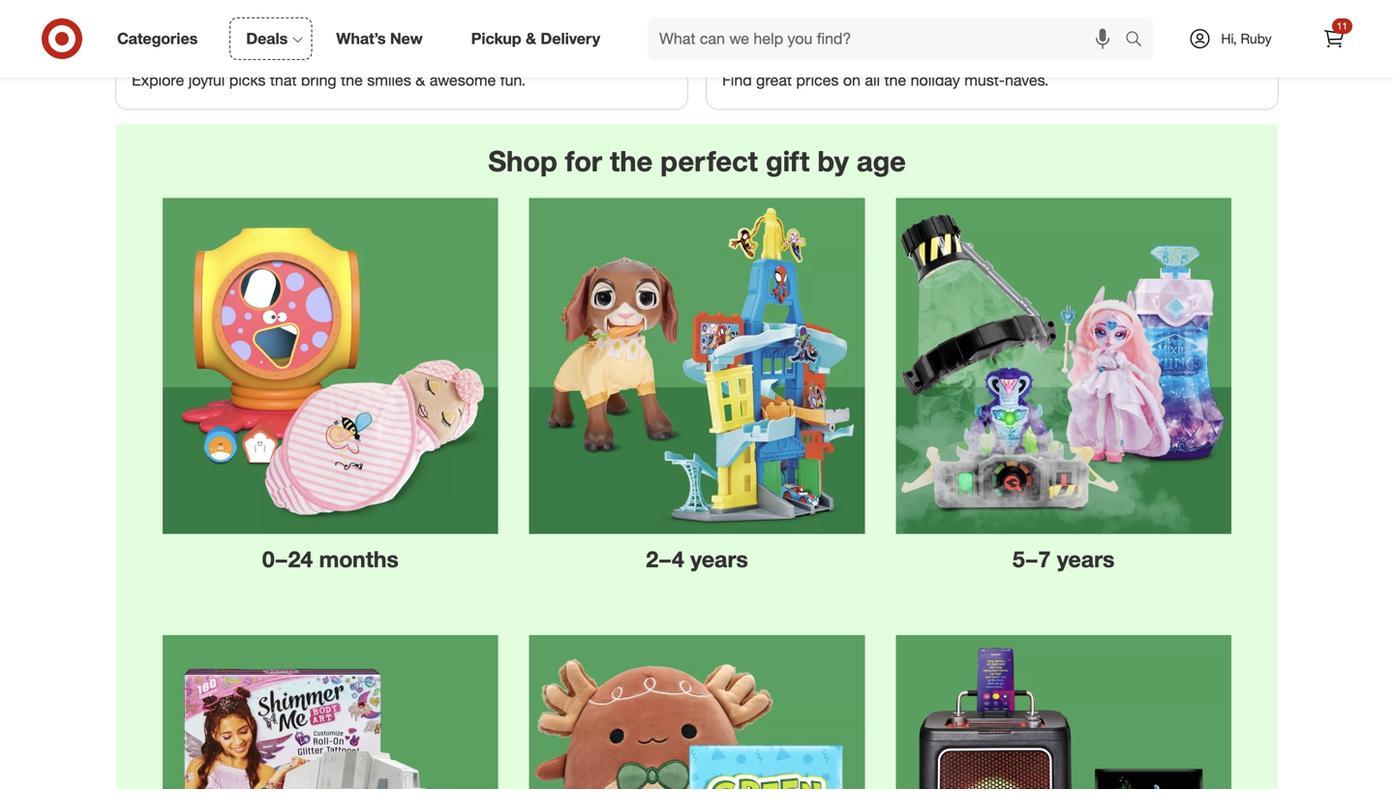 Task type: describe. For each thing, give the bounding box(es) containing it.
picks
[[229, 71, 266, 89]]

1 horizontal spatial the
[[610, 144, 653, 178]]

0–24 months link
[[147, 183, 514, 573]]

5–7 years link
[[880, 183, 1247, 573]]

& inside gift ideas for kids explore joyful picks that bring the smiles & awesome fun.
[[416, 71, 425, 89]]

11
[[1337, 20, 1348, 32]]

explore
[[132, 71, 184, 89]]

haves.
[[1005, 71, 1049, 89]]

gift
[[766, 144, 810, 178]]

search button
[[1116, 17, 1163, 64]]

pickup
[[471, 29, 521, 48]]

5–7 years
[[1013, 545, 1115, 573]]

here
[[928, 45, 967, 67]]

fun.
[[500, 71, 526, 89]]

find
[[722, 71, 752, 89]]

what's new link
[[320, 17, 447, 60]]

that
[[270, 71, 297, 89]]

kids
[[250, 45, 286, 67]]

new
[[390, 29, 423, 48]]

0–24 months
[[262, 545, 399, 573]]

hi,
[[1221, 30, 1237, 47]]

on
[[843, 71, 861, 89]]

bullseye's top toys are here find great prices on all the holiday must-haves.
[[722, 45, 1049, 89]]

must-
[[965, 71, 1005, 89]]

age
[[857, 144, 906, 178]]

all
[[865, 71, 880, 89]]

are
[[895, 45, 923, 67]]

months
[[319, 545, 399, 573]]



Task type: vqa. For each thing, say whether or not it's contained in the screenshot.
online
no



Task type: locate. For each thing, give the bounding box(es) containing it.
0–24
[[262, 545, 313, 573]]

joyful
[[189, 71, 225, 89]]

top
[[814, 45, 845, 67]]

1 horizontal spatial for
[[565, 144, 602, 178]]

what's new
[[336, 29, 423, 48]]

0 vertical spatial &
[[526, 29, 536, 48]]

1 vertical spatial &
[[416, 71, 425, 89]]

pickup & delivery link
[[455, 17, 625, 60]]

shop for the perfect gift by age
[[488, 144, 906, 178]]

pickup & delivery
[[471, 29, 600, 48]]

perfect
[[660, 144, 758, 178]]

categories
[[117, 29, 198, 48]]

ideas
[[168, 45, 215, 67]]

2 years from the left
[[1057, 545, 1115, 573]]

years right 2–4
[[690, 545, 748, 573]]

holiday
[[911, 71, 960, 89]]

2 horizontal spatial the
[[884, 71, 906, 89]]

the
[[341, 71, 363, 89], [884, 71, 906, 89], [610, 144, 653, 178]]

by
[[818, 144, 849, 178]]

the right all
[[884, 71, 906, 89]]

smiles
[[367, 71, 411, 89]]

deals link
[[230, 17, 312, 60]]

the left perfect
[[610, 144, 653, 178]]

5–7
[[1013, 545, 1051, 573]]

& right pickup
[[526, 29, 536, 48]]

for right shop
[[565, 144, 602, 178]]

bring
[[301, 71, 337, 89]]

11 link
[[1313, 17, 1356, 60]]

What can we help you find? suggestions appear below search field
[[648, 17, 1130, 60]]

2–4 years link
[[514, 183, 880, 573]]

1 horizontal spatial &
[[526, 29, 536, 48]]

years for 5–7 years
[[1057, 545, 1115, 573]]

years for 2–4 years
[[690, 545, 748, 573]]

0 horizontal spatial for
[[220, 45, 244, 67]]

toys
[[850, 45, 889, 67]]

0 vertical spatial for
[[220, 45, 244, 67]]

years
[[690, 545, 748, 573], [1057, 545, 1115, 573]]

the inside "bullseye's top toys are here find great prices on all the holiday must-haves."
[[884, 71, 906, 89]]

1 years from the left
[[690, 545, 748, 573]]

2–4
[[646, 545, 684, 573]]

categories link
[[101, 17, 222, 60]]

ruby
[[1241, 30, 1272, 47]]

awesome
[[430, 71, 496, 89]]

0 horizontal spatial years
[[690, 545, 748, 573]]

bullseye's
[[722, 45, 809, 67]]

for up picks
[[220, 45, 244, 67]]

0 horizontal spatial &
[[416, 71, 425, 89]]

gift
[[132, 45, 163, 67]]

&
[[526, 29, 536, 48], [416, 71, 425, 89]]

2–4 years
[[646, 545, 748, 573]]

the inside gift ideas for kids explore joyful picks that bring the smiles & awesome fun.
[[341, 71, 363, 89]]

what's
[[336, 29, 386, 48]]

gift ideas for kids explore joyful picks that bring the smiles & awesome fun.
[[132, 45, 526, 89]]

hi, ruby
[[1221, 30, 1272, 47]]

shop
[[488, 144, 557, 178]]

1 horizontal spatial years
[[1057, 545, 1115, 573]]

deals
[[246, 29, 288, 48]]

prices
[[796, 71, 839, 89]]

search
[[1116, 31, 1163, 50]]

1 vertical spatial for
[[565, 144, 602, 178]]

years right the 5–7
[[1057, 545, 1115, 573]]

& right smiles
[[416, 71, 425, 89]]

great
[[756, 71, 792, 89]]

delivery
[[541, 29, 600, 48]]

for
[[220, 45, 244, 67], [565, 144, 602, 178]]

the right bring
[[341, 71, 363, 89]]

0 horizontal spatial the
[[341, 71, 363, 89]]

for inside gift ideas for kids explore joyful picks that bring the smiles & awesome fun.
[[220, 45, 244, 67]]



